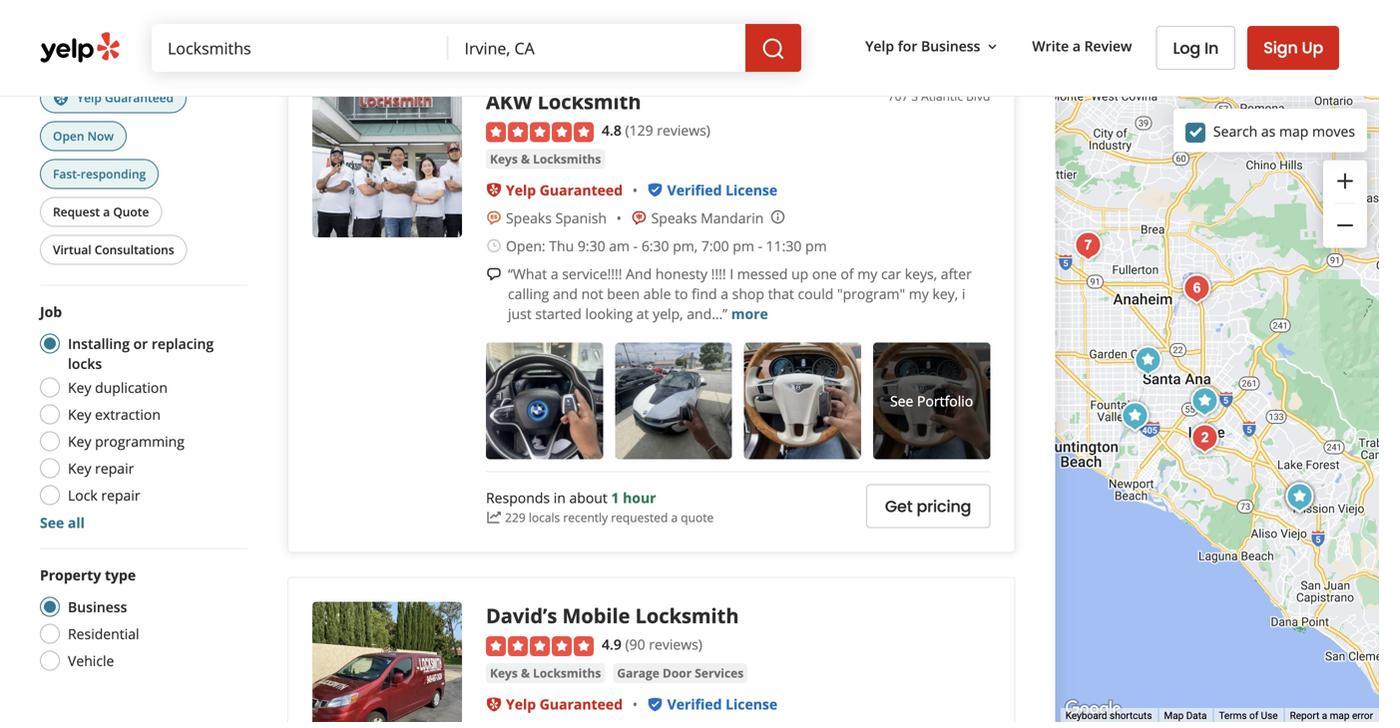 Task type: locate. For each thing, give the bounding box(es) containing it.
& down 4.9 star rating image
[[521, 665, 530, 682]]

a for report
[[1322, 710, 1328, 722]]

1 none field from the left
[[168, 37, 433, 59]]

keys down 4.9 star rating image
[[490, 665, 518, 682]]

0 vertical spatial license
[[726, 180, 778, 199]]

locke locksmith image
[[1185, 382, 1225, 422], [1185, 382, 1225, 422]]

map right as
[[1280, 122, 1309, 140]]

16 verified v2 image
[[647, 182, 663, 198], [647, 697, 663, 713]]

1 keys & locksmiths link from the top
[[486, 149, 605, 169]]

0 vertical spatial repair
[[95, 460, 134, 479]]

2 verified from the top
[[667, 695, 722, 714]]

yelp guaranteed up speaks spanish
[[506, 180, 623, 199]]

guaranteed up now
[[105, 89, 174, 106]]

see left portfolio
[[890, 392, 914, 411]]

2 license from the top
[[726, 695, 778, 714]]

16 verified v2 image for second verified license button from the bottom
[[647, 182, 663, 198]]

started
[[535, 304, 582, 323]]

0 horizontal spatial of
[[841, 264, 854, 283]]

verified license button
[[667, 180, 778, 199], [667, 695, 778, 714]]

locksmith up 4.8
[[538, 88, 641, 115]]

repair for key repair
[[95, 460, 134, 479]]

1 vertical spatial yelp guaranteed
[[506, 180, 623, 199]]

ben'z locksmith image
[[1280, 478, 1320, 518], [1280, 478, 1320, 518]]

0 horizontal spatial david's mobile locksmith image
[[312, 602, 462, 723]]

see
[[890, 392, 914, 411], [40, 514, 64, 533]]

key down locks
[[68, 379, 91, 398]]

3 key from the top
[[68, 433, 91, 452]]

0 horizontal spatial see
[[40, 514, 64, 533]]

pm up one
[[806, 236, 827, 255]]

keys & locksmiths button down 4.9 star rating image
[[486, 664, 605, 684]]

2 keys from the top
[[490, 665, 518, 682]]

pm right the 7:00
[[733, 236, 754, 255]]

of right one
[[841, 264, 854, 283]]

2 locksmiths from the top
[[533, 665, 601, 682]]

see portfolio
[[890, 392, 974, 411]]

as
[[1262, 122, 1276, 140]]

keys & locksmiths button down 4.8 star rating image at the left
[[486, 149, 605, 169]]

1 vertical spatial license
[[726, 695, 778, 714]]

None field
[[168, 37, 433, 59], [465, 37, 730, 59]]

verified license down services
[[667, 695, 778, 714]]

locksmiths
[[533, 151, 601, 167], [533, 665, 601, 682]]

a for request
[[103, 204, 110, 221]]

1 vertical spatial 16 trending v2 image
[[486, 510, 502, 526]]

keys & locksmiths for 2nd keys & locksmiths link
[[490, 665, 601, 682]]

2 none field from the left
[[465, 37, 730, 59]]

services
[[695, 665, 744, 682]]

verified license button down services
[[667, 695, 778, 714]]

(90
[[625, 635, 645, 654]]

0 vertical spatial david's mobile locksmith image
[[1185, 419, 1225, 459]]

1 keys from the top
[[490, 151, 518, 167]]

16 clock v2 image
[[486, 238, 502, 254]]

0 vertical spatial yelp guaranteed button
[[40, 82, 187, 114]]

responds
[[486, 489, 550, 508]]

0 horizontal spatial map
[[1280, 122, 1309, 140]]

after
[[941, 264, 972, 283]]

1
[[611, 489, 619, 508]]

license up mandarin
[[726, 180, 778, 199]]

reviews) up 'door' on the bottom
[[649, 635, 703, 654]]

1 horizontal spatial my
[[909, 284, 929, 303]]

2 pm from the left
[[806, 236, 827, 255]]

reviews) right (129
[[657, 121, 711, 140]]

16 verified v2 image up the 6:30
[[647, 182, 663, 198]]

get pricing
[[885, 496, 972, 518]]

empire lock & key image
[[1371, 227, 1379, 267]]

2 vertical spatial guaranteed
[[540, 695, 623, 714]]

2 vertical spatial yelp guaranteed
[[506, 695, 623, 714]]

keys & locksmiths link
[[486, 149, 605, 169], [486, 664, 605, 684]]

0 vertical spatial keys & locksmiths button
[[486, 149, 605, 169]]

business up residential
[[68, 598, 127, 617]]

keys down 4.8 star rating image at the left
[[490, 151, 518, 167]]

see for see all
[[40, 514, 64, 533]]

4.9 star rating image
[[486, 637, 594, 657]]

installing
[[68, 335, 130, 354]]

find
[[692, 284, 717, 303]]

thu
[[549, 236, 574, 255]]

data
[[1187, 710, 1207, 722]]

repair up lock repair
[[95, 460, 134, 479]]

a inside button
[[103, 204, 110, 221]]

1 vertical spatial verified license
[[667, 695, 778, 714]]

just
[[508, 304, 532, 323]]

consultations
[[95, 242, 174, 259]]

1 vertical spatial business
[[68, 598, 127, 617]]

Near text field
[[465, 37, 730, 59]]

repair
[[95, 460, 134, 479], [101, 487, 140, 506]]

keys for first keys & locksmiths link from the top
[[490, 151, 518, 167]]

1 horizontal spatial pm
[[806, 236, 827, 255]]

none field find
[[168, 37, 433, 59]]

1 vertical spatial keys & locksmiths
[[490, 665, 601, 682]]

2 - from the left
[[758, 236, 763, 255]]

map
[[1164, 710, 1184, 722]]

0 horizontal spatial my
[[858, 264, 878, 283]]

request a quote button
[[40, 198, 162, 228]]

keys & locksmiths button for 2nd keys & locksmiths link
[[486, 664, 605, 684]]

keys & locksmiths down 4.8 star rating image at the left
[[490, 151, 601, 167]]

16 verified v2 image down garage
[[647, 697, 663, 713]]

calling
[[508, 284, 549, 303]]

keys & locksmiths link down 4.8 star rating image at the left
[[486, 149, 605, 169]]

locksmiths down 4.9 star rating image
[[533, 665, 601, 682]]

garage
[[617, 665, 660, 682]]

& for 2nd keys & locksmiths link
[[521, 665, 530, 682]]

my up "program"
[[858, 264, 878, 283]]

moves
[[1313, 122, 1356, 140]]

license for first verified license button from the bottom
[[726, 695, 778, 714]]

1 horizontal spatial -
[[758, 236, 763, 255]]

1 & from the top
[[521, 151, 530, 167]]

map data button
[[1164, 709, 1207, 723]]

key programming
[[68, 433, 185, 452]]

zoom in image
[[1334, 169, 1357, 193]]

my down keys,
[[909, 284, 929, 303]]

1 vertical spatial verified
[[667, 695, 722, 714]]

verified license up mandarin
[[667, 180, 778, 199]]

1 vertical spatial verified license button
[[667, 695, 778, 714]]

yelp guaranteed up now
[[77, 89, 174, 106]]

yelp guaranteed button up speaks spanish
[[506, 180, 623, 199]]

reviews)
[[657, 121, 711, 140], [649, 635, 703, 654]]

4 key from the top
[[68, 460, 91, 479]]

1 vertical spatial of
[[1250, 710, 1259, 722]]

0 horizontal spatial -
[[634, 236, 638, 255]]

locals
[[529, 510, 560, 526]]

david's mobile locksmith image
[[1185, 419, 1225, 459], [312, 602, 462, 723]]

key
[[68, 379, 91, 398], [68, 406, 91, 425], [68, 433, 91, 452], [68, 460, 91, 479]]

"program"
[[837, 284, 905, 303]]

1 speaks from the left
[[506, 208, 552, 227]]

1 vertical spatial see
[[40, 514, 64, 533]]

yelp guaranteed button down 4.9 star rating image
[[506, 695, 623, 714]]

lock repair
[[68, 487, 140, 506]]

1 vertical spatial 16 verified v2 image
[[647, 697, 663, 713]]

2 key from the top
[[68, 406, 91, 425]]

terms of use
[[1219, 710, 1278, 722]]

google image
[[1060, 697, 1126, 723]]

1 keys & locksmiths from the top
[[490, 151, 601, 167]]

see left all
[[40, 514, 64, 533]]

akw locksmith link
[[486, 88, 641, 115]]

guaranteed inside featured group
[[105, 89, 174, 106]]

speaks for speaks mandarin
[[651, 208, 697, 227]]

Find text field
[[168, 37, 433, 59]]

0 vertical spatial reviews)
[[657, 121, 711, 140]]

1 vertical spatial guaranteed
[[540, 180, 623, 199]]

car
[[881, 264, 901, 283]]

guaranteed down garage
[[540, 695, 623, 714]]

0 vertical spatial keys & locksmiths link
[[486, 149, 605, 169]]

1 vertical spatial repair
[[101, 487, 140, 506]]

1 vertical spatial yelp guaranteed button
[[506, 180, 623, 199]]

residential
[[68, 625, 139, 644]]

option group containing property type
[[34, 566, 248, 678]]

pricing
[[917, 496, 972, 518]]

in
[[1205, 37, 1219, 59]]

recently
[[563, 510, 608, 526]]

1 horizontal spatial map
[[1330, 710, 1350, 722]]

0 horizontal spatial none field
[[168, 37, 433, 59]]

yelp right 16 yelp guaranteed v2 "image"
[[77, 89, 102, 106]]

1 vertical spatial david's mobile locksmith image
[[312, 602, 462, 723]]

yelp guaranteed for 16 verified v2 icon related to second verified license button from the bottom
[[506, 180, 623, 199]]

0 vertical spatial keys
[[490, 151, 518, 167]]

not
[[581, 284, 603, 303]]

locksmiths down 4.8 star rating image at the left
[[533, 151, 601, 167]]

report a map error link
[[1290, 710, 1373, 722]]

yelp
[[865, 37, 894, 55], [77, 89, 102, 106], [506, 180, 536, 199], [506, 695, 536, 714]]

verified license button up mandarin
[[667, 180, 778, 199]]

error
[[1352, 710, 1373, 722]]

2 keys & locksmiths from the top
[[490, 665, 601, 682]]

2 & from the top
[[521, 665, 530, 682]]

0 vertical spatial business
[[921, 37, 981, 55]]

virtual consultations
[[53, 242, 174, 259]]

key down key duplication at left
[[68, 406, 91, 425]]

that
[[768, 284, 794, 303]]

keys & locksmiths button for first keys & locksmiths link from the top
[[486, 149, 605, 169]]

1 16 verified v2 image from the top
[[647, 182, 663, 198]]

1 vertical spatial keys & locksmiths link
[[486, 664, 605, 684]]

option group
[[34, 302, 248, 533], [34, 566, 248, 678]]

yelp guaranteed button up now
[[40, 82, 187, 114]]

of left use
[[1250, 710, 1259, 722]]

0 vertical spatial map
[[1280, 122, 1309, 140]]

map region
[[990, 0, 1379, 723]]

0 vertical spatial guaranteed
[[105, 89, 174, 106]]

0 horizontal spatial business
[[68, 598, 127, 617]]

search
[[1214, 122, 1258, 140]]

deans lock & key image
[[1177, 269, 1217, 309], [1177, 269, 1217, 309]]

yelp,
[[653, 304, 683, 323]]

repair down the key repair
[[101, 487, 140, 506]]

yelp guaranteed down 4.9 star rating image
[[506, 695, 623, 714]]

1 horizontal spatial none field
[[465, 37, 730, 59]]

16 speaks spanish v2 image
[[486, 210, 502, 226]]

2 keys & locksmiths button from the top
[[486, 664, 605, 684]]

guaranteed up spanish at top left
[[540, 180, 623, 199]]

1 keys & locksmiths button from the top
[[486, 149, 605, 169]]

yelp guaranteed button for 16 verified v2 icon related to second verified license button from the bottom
[[506, 180, 623, 199]]

verified for second verified license button from the bottom
[[667, 180, 722, 199]]

1 option group from the top
[[34, 302, 248, 533]]

0 vertical spatial option group
[[34, 302, 248, 533]]

1 verified from the top
[[667, 180, 722, 199]]

0 vertical spatial verified
[[667, 180, 722, 199]]

keys,
[[905, 264, 937, 283]]

1 vertical spatial my
[[909, 284, 929, 303]]

speaks mandarin
[[651, 208, 764, 227]]

virtual consultations button
[[40, 236, 187, 266]]

0 vertical spatial keys & locksmiths
[[490, 151, 601, 167]]

business
[[921, 37, 981, 55], [68, 598, 127, 617]]

locksmith
[[538, 88, 641, 115], [635, 602, 739, 630]]

0 horizontal spatial pm
[[733, 236, 754, 255]]

1 vertical spatial keys & locksmiths button
[[486, 664, 605, 684]]

key up lock
[[68, 460, 91, 479]]

pm
[[733, 236, 754, 255], [806, 236, 827, 255]]

1 horizontal spatial speaks
[[651, 208, 697, 227]]

log in link
[[1156, 26, 1236, 70]]

keys & locksmiths button
[[486, 149, 605, 169], [486, 664, 605, 684]]

info icon image
[[770, 209, 786, 225], [770, 209, 786, 225]]

4.9
[[602, 635, 622, 654]]

2 speaks from the left
[[651, 208, 697, 227]]

1 vertical spatial reviews)
[[649, 635, 703, 654]]

been
[[607, 284, 640, 303]]

0 vertical spatial of
[[841, 264, 854, 283]]

featured group
[[36, 51, 248, 270]]

0 vertical spatial see
[[890, 392, 914, 411]]

- left 11:30
[[758, 236, 763, 255]]

lock
[[68, 487, 98, 506]]

all
[[68, 514, 85, 533]]

1 vertical spatial keys
[[490, 665, 518, 682]]

sign up link
[[1248, 26, 1340, 70]]

0 vertical spatial &
[[521, 151, 530, 167]]

- right am
[[634, 236, 638, 255]]

virtual
[[53, 242, 91, 259]]

16 trending v2 image up akw
[[486, 0, 502, 11]]

license down services
[[726, 695, 778, 714]]

2 16 verified v2 image from the top
[[647, 697, 663, 713]]

locksmiths for first keys & locksmiths link from the top
[[533, 151, 601, 167]]

speaks up open: thu 9:30 am - 6:30 pm, 7:00 pm - 11:30 pm
[[651, 208, 697, 227]]

guaranteed
[[105, 89, 174, 106], [540, 180, 623, 199], [540, 695, 623, 714]]

about
[[569, 489, 608, 508]]

1 vertical spatial option group
[[34, 566, 248, 678]]

keys & locksmiths down 4.9 star rating image
[[490, 665, 601, 682]]

write
[[1033, 37, 1069, 55]]

locksmiths for 2nd keys & locksmiths link
[[533, 665, 601, 682]]

keys & locksmiths link down 4.9 star rating image
[[486, 664, 605, 684]]

0 horizontal spatial speaks
[[506, 208, 552, 227]]

yelp left for
[[865, 37, 894, 55]]

0 vertical spatial locksmiths
[[533, 151, 601, 167]]

mandarin
[[701, 208, 764, 227]]

my
[[858, 264, 878, 283], [909, 284, 929, 303]]

of
[[841, 264, 854, 283], [1250, 710, 1259, 722]]

keyboard
[[1066, 710, 1108, 722]]

1 vertical spatial map
[[1330, 710, 1350, 722]]

speaks up open: at the top left of page
[[506, 208, 552, 227]]

yelp inside yelp for business button
[[865, 37, 894, 55]]

yelp inside featured group
[[77, 89, 102, 106]]

search as map moves
[[1214, 122, 1356, 140]]

1 vertical spatial &
[[521, 665, 530, 682]]

0 vertical spatial yelp guaranteed
[[77, 89, 174, 106]]

key for key programming
[[68, 433, 91, 452]]

1 license from the top
[[726, 180, 778, 199]]

16 trending v2 image left 229
[[486, 510, 502, 526]]

16 trending v2 image
[[486, 0, 502, 11], [486, 510, 502, 526]]

1 vertical spatial locksmiths
[[533, 665, 601, 682]]

verified down "garage door services" link
[[667, 695, 722, 714]]

group
[[1324, 160, 1367, 248]]

map left error
[[1330, 710, 1350, 722]]

responds in about 1 hour
[[486, 489, 656, 508]]

1 horizontal spatial business
[[921, 37, 981, 55]]

dans family locksmith image
[[1280, 479, 1320, 519]]

license
[[726, 180, 778, 199], [726, 695, 778, 714]]

terms of use link
[[1219, 710, 1278, 722]]

16 speech v2 image
[[486, 267, 502, 283]]

0 vertical spatial 16 trending v2 image
[[486, 0, 502, 11]]

speaks
[[506, 208, 552, 227], [651, 208, 697, 227]]

2 vertical spatial yelp guaranteed button
[[506, 695, 623, 714]]

dans family locksmith image
[[1280, 479, 1320, 519]]

akw locksmith
[[486, 88, 641, 115]]

0 vertical spatial verified license
[[667, 180, 778, 199]]

16 speaks mandarin v2 image
[[631, 210, 647, 226]]

2 option group from the top
[[34, 566, 248, 678]]

None search field
[[152, 24, 806, 72]]

iconyelpguaranteedbadgesmall image
[[486, 182, 502, 198], [486, 182, 502, 198], [486, 697, 502, 713], [486, 697, 502, 713]]

1 locksmiths from the top
[[533, 151, 601, 167]]

& down 4.8 star rating image at the left
[[521, 151, 530, 167]]

business left 16 chevron down v2 image
[[921, 37, 981, 55]]

0 vertical spatial verified license button
[[667, 180, 778, 199]]

write a review
[[1033, 37, 1132, 55]]

verified up 'speaks mandarin'
[[667, 180, 722, 199]]

locksmith up 4.9 (90 reviews)
[[635, 602, 739, 630]]

0 vertical spatial 16 verified v2 image
[[647, 182, 663, 198]]

4.9 (90 reviews)
[[602, 635, 703, 654]]

keyboard shortcuts
[[1066, 710, 1152, 722]]

a
[[1073, 37, 1081, 55], [103, 204, 110, 221], [551, 264, 559, 283], [721, 284, 729, 303], [671, 510, 678, 526], [1322, 710, 1328, 722]]

key up the key repair
[[68, 433, 91, 452]]

1 key from the top
[[68, 379, 91, 398]]

1 horizontal spatial see
[[890, 392, 914, 411]]

review
[[1085, 37, 1132, 55]]



Task type: describe. For each thing, give the bounding box(es) containing it.
and
[[626, 264, 652, 283]]

business inside button
[[921, 37, 981, 55]]

garage door services button
[[613, 664, 748, 684]]

fast-responding button
[[40, 160, 159, 190]]

s
[[912, 88, 918, 104]]

keys for 2nd keys & locksmiths link
[[490, 665, 518, 682]]

option group containing job
[[34, 302, 248, 533]]

property
[[40, 566, 101, 585]]

hour
[[623, 489, 656, 508]]

sign up
[[1264, 36, 1324, 59]]

2 verified license from the top
[[667, 695, 778, 714]]

service!!!!
[[562, 264, 622, 283]]

for
[[898, 37, 918, 55]]

david's mobile locksmith
[[486, 602, 739, 630]]

16 yelp guaranteed v2 image
[[53, 91, 69, 107]]

messed
[[737, 264, 788, 283]]

os locksmith image
[[1116, 397, 1156, 437]]

4.8 star rating image
[[486, 122, 594, 142]]

1 verified license button from the top
[[667, 180, 778, 199]]

david's mobile locksmith link
[[486, 602, 739, 630]]

am
[[609, 236, 630, 255]]

zoom out image
[[1334, 214, 1357, 238]]

locks
[[68, 355, 102, 374]]

2 16 trending v2 image from the top
[[486, 510, 502, 526]]

reviews) for mobile
[[649, 635, 703, 654]]

job
[[40, 303, 62, 322]]

sign
[[1264, 36, 1298, 59]]

installing or replacing locks
[[68, 335, 214, 374]]

key,
[[933, 284, 958, 303]]

os locksmith image
[[1116, 397, 1156, 437]]

to
[[675, 284, 688, 303]]

key repair
[[68, 460, 134, 479]]

16 chevron down v2 image
[[985, 39, 1001, 55]]

pm,
[[673, 236, 698, 255]]

7:00
[[702, 236, 729, 255]]

speaks spanish
[[506, 208, 607, 227]]

16 verified v2 image for first verified license button from the bottom
[[647, 697, 663, 713]]

in
[[554, 489, 566, 508]]

"what a service!!!! and honesty !!!! i messed up one of my car keys, after calling and not been able to find a shop that could "program" my key, i just started looking at yelp, and…"
[[508, 264, 972, 323]]

report
[[1290, 710, 1320, 722]]

yelp guaranteed button for first verified license button from the bottom 16 verified v2 icon
[[506, 695, 623, 714]]

2 verified license button from the top
[[667, 695, 778, 714]]

yelp for business button
[[857, 28, 1009, 64]]

& for first keys & locksmiths link from the top
[[521, 151, 530, 167]]

atlantic
[[921, 88, 963, 104]]

cheap auto key image
[[1129, 341, 1169, 381]]

map for error
[[1330, 710, 1350, 722]]

up
[[792, 264, 809, 283]]

honesty
[[656, 264, 708, 283]]

portfolio
[[917, 392, 974, 411]]

looking
[[585, 304, 633, 323]]

key extraction
[[68, 406, 161, 425]]

2 keys & locksmiths link from the top
[[486, 664, 605, 684]]

vehicle
[[68, 652, 114, 671]]

11:30
[[766, 236, 802, 255]]

blvd
[[966, 88, 990, 104]]

1 horizontal spatial david's mobile locksmith image
[[1185, 419, 1225, 459]]

open
[[53, 128, 84, 145]]

able
[[644, 284, 671, 303]]

map for moves
[[1280, 122, 1309, 140]]

reviews) for locksmith
[[657, 121, 711, 140]]

david's
[[486, 602, 557, 630]]

i
[[962, 284, 966, 303]]

none field near
[[465, 37, 730, 59]]

verified for first verified license button from the bottom
[[667, 695, 722, 714]]

quote
[[113, 204, 149, 221]]

search image
[[762, 37, 786, 61]]

spanish
[[556, 208, 607, 227]]

terms
[[1219, 710, 1247, 722]]

extraction
[[95, 406, 161, 425]]

speaks for speaks spanish
[[506, 208, 552, 227]]

featured
[[40, 51, 103, 70]]

shortcuts
[[1110, 710, 1152, 722]]

requested
[[611, 510, 668, 526]]

use
[[1261, 710, 1278, 722]]

(129
[[625, 121, 653, 140]]

license for second verified license button from the bottom
[[726, 180, 778, 199]]

key for key duplication
[[68, 379, 91, 398]]

yelp up speaks spanish
[[506, 180, 536, 199]]

see all button
[[40, 514, 85, 533]]

yelp guaranteed inside featured group
[[77, 89, 174, 106]]

0 vertical spatial my
[[858, 264, 878, 283]]

at
[[637, 304, 649, 323]]

4.8 (129 reviews)
[[602, 121, 711, 140]]

0 vertical spatial locksmith
[[538, 88, 641, 115]]

1 horizontal spatial of
[[1250, 710, 1259, 722]]

1 16 trending v2 image from the top
[[486, 0, 502, 11]]

repair for lock repair
[[101, 487, 140, 506]]

229
[[505, 510, 526, 526]]

yelp down 4.9 star rating image
[[506, 695, 536, 714]]

david's mobile locksmith image
[[1185, 419, 1225, 459]]

see for see portfolio
[[890, 392, 914, 411]]

yelp guaranteed for first verified license button from the bottom 16 verified v2 icon
[[506, 695, 623, 714]]

and
[[553, 284, 578, 303]]

fast-
[[53, 166, 81, 183]]

a for "what
[[551, 264, 559, 283]]

key duplication
[[68, 379, 168, 398]]

yelp for business
[[865, 37, 981, 55]]

up
[[1302, 36, 1324, 59]]

log
[[1173, 37, 1201, 59]]

1 vertical spatial locksmith
[[635, 602, 739, 630]]

1 - from the left
[[634, 236, 638, 255]]

1 pm from the left
[[733, 236, 754, 255]]

akw locksmith image
[[312, 88, 462, 237]]

yelp guaranteed button inside featured group
[[40, 82, 187, 114]]

9:30
[[578, 236, 605, 255]]

open now button
[[40, 122, 127, 152]]

229 locals recently requested a quote
[[505, 510, 714, 526]]

key for key repair
[[68, 460, 91, 479]]

1 verified license from the top
[[667, 180, 778, 199]]

of inside "what a service!!!! and honesty !!!! i messed up one of my car keys, after calling and not been able to find a shop that could "program" my key, i just started looking at yelp, and…"
[[841, 264, 854, 283]]

a for write
[[1073, 37, 1081, 55]]

key for key extraction
[[68, 406, 91, 425]]

keys & locksmiths for first keys & locksmiths link from the top
[[490, 151, 601, 167]]

armorsafe mobile keys & locksmith image
[[1069, 226, 1109, 266]]

garage door services link
[[613, 664, 748, 684]]

i
[[730, 264, 734, 283]]

shop
[[732, 284, 765, 303]]

get
[[885, 496, 913, 518]]

programming
[[95, 433, 185, 452]]



Task type: vqa. For each thing, say whether or not it's contained in the screenshot.
second it from the left
no



